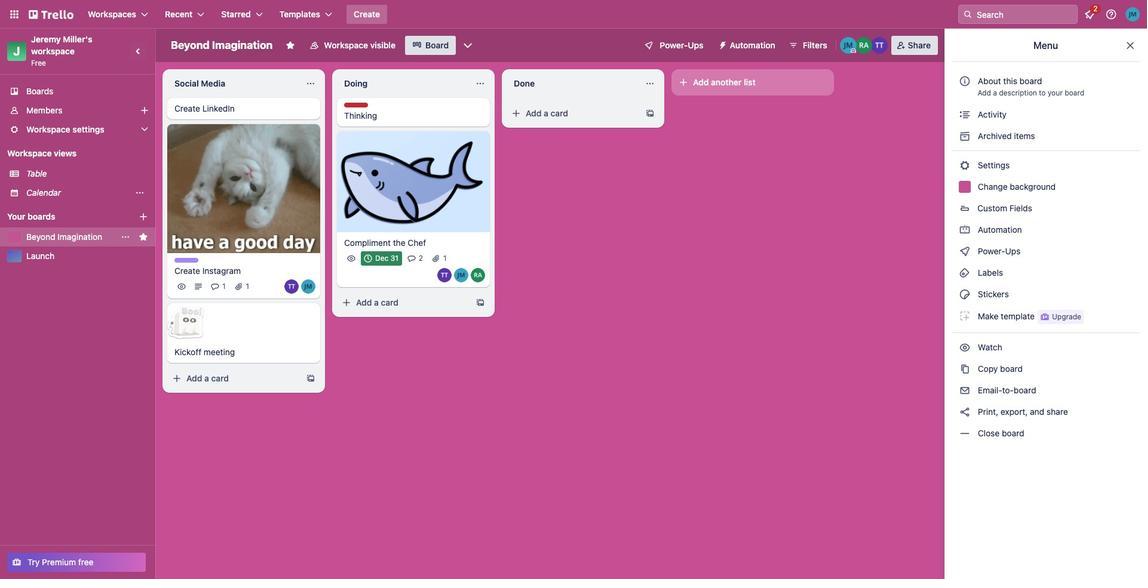 Task type: describe. For each thing, give the bounding box(es) containing it.
1 for 1
[[246, 282, 249, 291]]

close board
[[976, 428, 1024, 439]]

your
[[7, 212, 25, 222]]

workspace
[[31, 46, 75, 56]]

primary element
[[0, 0, 1147, 29]]

calendar link
[[26, 187, 129, 199]]

about
[[978, 76, 1001, 86]]

1 vertical spatial automation
[[976, 225, 1022, 235]]

sm image for print, export, and share
[[959, 406, 971, 418]]

sm image for automation
[[959, 224, 971, 236]]

make template
[[976, 311, 1035, 321]]

social media
[[174, 78, 225, 88]]

Done text field
[[507, 74, 638, 93]]

stickers
[[976, 289, 1009, 299]]

workspace visible
[[324, 40, 396, 50]]

card for social media
[[211, 374, 229, 384]]

workspace for workspace settings
[[26, 124, 70, 134]]

miller's
[[63, 34, 92, 44]]

compliment the chef
[[344, 238, 426, 248]]

Dec 31 checkbox
[[361, 251, 402, 266]]

workspace for workspace visible
[[324, 40, 368, 50]]

kickoff
[[174, 347, 201, 358]]

share
[[908, 40, 931, 50]]

members link
[[0, 101, 155, 120]]

card for done
[[551, 108, 568, 118]]

board right your
[[1065, 88, 1084, 97]]

beyond imagination link
[[26, 231, 115, 243]]

terry turtle (terryturtle) image
[[284, 280, 299, 294]]

add inside button
[[693, 77, 709, 87]]

sm image for activity
[[959, 109, 971, 121]]

1 vertical spatial terry turtle (terryturtle) image
[[437, 268, 452, 282]]

thinking
[[344, 111, 377, 121]]

sm image for power-ups
[[959, 246, 971, 258]]

settings
[[72, 124, 104, 134]]

doing
[[344, 78, 368, 88]]

close
[[978, 428, 1000, 439]]

automation inside button
[[730, 40, 775, 50]]

dec 31
[[375, 254, 398, 263]]

create from template… image for doing
[[476, 298, 485, 308]]

try premium free button
[[7, 553, 146, 572]]

create from template… image for social media
[[306, 374, 315, 384]]

create for create instagram
[[174, 266, 200, 276]]

change background
[[976, 182, 1056, 192]]

add a card button for done
[[507, 104, 640, 123]]

1 vertical spatial beyond imagination
[[26, 232, 102, 242]]

add a card for social media
[[186, 374, 229, 384]]

labels
[[976, 268, 1003, 278]]

boards link
[[0, 82, 155, 101]]

add for social media
[[186, 374, 202, 384]]

free
[[31, 59, 46, 68]]

open information menu image
[[1105, 8, 1117, 20]]

add inside about this board add a description to your board
[[978, 88, 991, 97]]

watch link
[[952, 338, 1140, 357]]

workspaces
[[88, 9, 136, 19]]

template
[[1001, 311, 1035, 321]]

done
[[514, 78, 535, 88]]

boards
[[28, 212, 55, 222]]

add board image
[[139, 212, 148, 222]]

print, export, and share
[[976, 407, 1068, 417]]

starred icon image
[[139, 232, 148, 242]]

board inside "link"
[[1002, 428, 1024, 439]]

menu
[[1034, 40, 1058, 51]]

copy board
[[976, 364, 1023, 374]]

power-ups inside button
[[660, 40, 704, 50]]

beyond imagination inside text box
[[171, 39, 273, 51]]

launch
[[26, 251, 54, 261]]

fields
[[1010, 203, 1032, 213]]

1 for 2
[[443, 254, 447, 263]]

visible
[[370, 40, 396, 50]]

0 vertical spatial terry turtle (terryturtle) image
[[871, 37, 888, 54]]

archived items
[[976, 131, 1035, 141]]

templates
[[279, 9, 320, 19]]

sm image for copy board
[[959, 363, 971, 375]]

ups inside button
[[688, 40, 704, 50]]

starred button
[[214, 5, 270, 24]]

beyond inside beyond imagination link
[[26, 232, 55, 242]]

thoughts thinking
[[344, 103, 377, 121]]

ruby anderson (rubyanderson7) image
[[855, 37, 872, 54]]

filters
[[803, 40, 827, 50]]

add another list
[[693, 77, 756, 87]]

2 notifications image
[[1083, 7, 1097, 22]]

social
[[174, 78, 199, 88]]

add a card for done
[[526, 108, 568, 118]]

create from template… image for done
[[645, 109, 655, 118]]

add for done
[[526, 108, 542, 118]]

about this board add a description to your board
[[978, 76, 1084, 97]]

your boards with 2 items element
[[7, 210, 121, 224]]

archived items link
[[952, 127, 1140, 146]]

color: purple, title: none image
[[174, 258, 198, 263]]

instagram
[[202, 266, 241, 276]]

labels link
[[952, 263, 1140, 283]]

watch
[[976, 342, 1005, 353]]

calendar
[[26, 188, 61, 198]]

email-
[[978, 385, 1002, 396]]

search image
[[963, 10, 973, 19]]

custom
[[977, 203, 1007, 213]]

workspace settings
[[26, 124, 104, 134]]

automation button
[[713, 36, 783, 55]]

views
[[54, 148, 77, 158]]

media
[[201, 78, 225, 88]]

sm image for labels
[[959, 267, 971, 279]]

sm image for close board
[[959, 428, 971, 440]]

sm image for archived items
[[959, 130, 971, 142]]

filters button
[[785, 36, 831, 55]]

create instagram
[[174, 266, 241, 276]]

this
[[1003, 76, 1017, 86]]

copy
[[978, 364, 998, 374]]

create for create linkedin
[[174, 103, 200, 114]]

kickoff meeting link
[[174, 347, 313, 359]]

share button
[[891, 36, 938, 55]]

upgrade
[[1052, 312, 1081, 321]]

dec
[[375, 254, 389, 263]]

0 horizontal spatial 1
[[222, 282, 226, 291]]

to-
[[1002, 385, 1014, 396]]

ups inside "link"
[[1005, 246, 1021, 256]]



Task type: locate. For each thing, give the bounding box(es) containing it.
card down meeting
[[211, 374, 229, 384]]

board
[[425, 40, 449, 50]]

1 horizontal spatial power-ups
[[976, 246, 1023, 256]]

1 vertical spatial add a card
[[356, 297, 399, 308]]

1 horizontal spatial automation
[[976, 225, 1022, 235]]

star or unstar board image
[[286, 41, 295, 50]]

ups down automation link at the right top of page
[[1005, 246, 1021, 256]]

2 horizontal spatial add a card
[[526, 108, 568, 118]]

create for create
[[354, 9, 380, 19]]

2 sm image from the top
[[959, 130, 971, 142]]

0 horizontal spatial power-ups
[[660, 40, 704, 50]]

compliment the chef link
[[344, 237, 483, 249]]

premium
[[42, 557, 76, 568]]

2 vertical spatial add a card button
[[167, 369, 301, 389]]

add down 'about'
[[978, 88, 991, 97]]

imagination down starred popup button
[[212, 39, 273, 51]]

workspace
[[324, 40, 368, 50], [26, 124, 70, 134], [7, 148, 52, 158]]

1 horizontal spatial add a card
[[356, 297, 399, 308]]

1 horizontal spatial beyond
[[171, 39, 210, 51]]

0 vertical spatial create
[[354, 9, 380, 19]]

1 sm image from the top
[[959, 109, 971, 121]]

power-ups inside "link"
[[976, 246, 1023, 256]]

jeremy miller (jeremymiller198) image left ruby anderson (rubyanderson7) image
[[454, 268, 468, 282]]

0 vertical spatial beyond imagination
[[171, 39, 273, 51]]

1 vertical spatial power-ups
[[976, 246, 1023, 256]]

board up print, export, and share
[[1014, 385, 1036, 396]]

add down kickoff in the bottom left of the page
[[186, 374, 202, 384]]

jeremy miller (jeremymiller198) image
[[301, 280, 315, 294]]

workspace actions menu image
[[135, 188, 145, 198]]

2 vertical spatial add a card
[[186, 374, 229, 384]]

add down done
[[526, 108, 542, 118]]

1 horizontal spatial imagination
[[212, 39, 273, 51]]

activity
[[976, 109, 1007, 119]]

table
[[26, 168, 47, 179]]

custom fields
[[977, 203, 1032, 213]]

a down 'about'
[[993, 88, 997, 97]]

imagination up launch link
[[58, 232, 102, 242]]

1 horizontal spatial power-
[[978, 246, 1005, 256]]

1 vertical spatial beyond
[[26, 232, 55, 242]]

workspace navigation collapse icon image
[[130, 43, 147, 60]]

jeremy miller (jeremymiller198) image right the open information menu icon at the right of page
[[1126, 7, 1140, 22]]

add a card button down kickoff meeting link
[[167, 369, 301, 389]]

add a card button for social media
[[167, 369, 301, 389]]

jeremy miller's workspace link
[[31, 34, 95, 56]]

add a card down done
[[526, 108, 568, 118]]

sm image inside activity link
[[959, 109, 971, 121]]

a for done
[[544, 108, 548, 118]]

terry turtle (terryturtle) image left ruby anderson (rubyanderson7) image
[[437, 268, 452, 282]]

2 vertical spatial jeremy miller (jeremymiller198) image
[[454, 268, 468, 282]]

workspace left visible
[[324, 40, 368, 50]]

sm image for make template
[[959, 310, 971, 322]]

0 vertical spatial automation
[[730, 40, 775, 50]]

board up to
[[1020, 76, 1042, 86]]

activity link
[[952, 105, 1140, 124]]

1 down the create instagram link
[[246, 282, 249, 291]]

1 down instagram
[[222, 282, 226, 291]]

power-ups button
[[636, 36, 711, 55]]

automation down custom fields
[[976, 225, 1022, 235]]

card down dec 31
[[381, 297, 399, 308]]

1 vertical spatial imagination
[[58, 232, 102, 242]]

customize views image
[[462, 39, 474, 51]]

sm image inside stickers "link"
[[959, 289, 971, 301]]

1 horizontal spatial card
[[381, 297, 399, 308]]

sm image inside automation link
[[959, 224, 971, 236]]

0 horizontal spatial beyond imagination
[[26, 232, 102, 242]]

members
[[26, 105, 62, 115]]

beyond
[[171, 39, 210, 51], [26, 232, 55, 242]]

card
[[551, 108, 568, 118], [381, 297, 399, 308], [211, 374, 229, 384]]

1 vertical spatial card
[[381, 297, 399, 308]]

imagination inside beyond imagination link
[[58, 232, 102, 242]]

try
[[27, 557, 40, 568]]

0 vertical spatial create from template… image
[[645, 109, 655, 118]]

a down done text field at top
[[544, 108, 548, 118]]

31
[[391, 254, 398, 263]]

thinking link
[[344, 110, 483, 122]]

this member is an admin of this board. image
[[851, 48, 856, 54]]

sm image for watch
[[959, 342, 971, 354]]

create instagram link
[[174, 266, 313, 277]]

print, export, and share link
[[952, 403, 1140, 422]]

beyond inside beyond imagination text box
[[171, 39, 210, 51]]

7 sm image from the top
[[959, 363, 971, 375]]

beyond up launch
[[26, 232, 55, 242]]

table link
[[26, 168, 148, 180]]

add a card button for doing
[[337, 293, 471, 312]]

j link
[[7, 42, 26, 61]]

sm image inside automation button
[[713, 36, 730, 53]]

0 vertical spatial ups
[[688, 40, 704, 50]]

Doing text field
[[337, 74, 468, 93]]

0 horizontal spatial beyond
[[26, 232, 55, 242]]

items
[[1014, 131, 1035, 141]]

beyond imagination down your boards with 2 items element
[[26, 232, 102, 242]]

0 horizontal spatial imagination
[[58, 232, 102, 242]]

chef
[[408, 238, 426, 248]]

workspace up table
[[7, 148, 52, 158]]

1 vertical spatial workspace
[[26, 124, 70, 134]]

add left "another"
[[693, 77, 709, 87]]

0 horizontal spatial add a card button
[[167, 369, 301, 389]]

0 horizontal spatial automation
[[730, 40, 775, 50]]

sm image for stickers
[[959, 289, 971, 301]]

linkedin
[[202, 103, 235, 114]]

board up the to-
[[1000, 364, 1023, 374]]

copy board link
[[952, 360, 1140, 379]]

share
[[1047, 407, 1068, 417]]

1 horizontal spatial beyond imagination
[[171, 39, 273, 51]]

0 vertical spatial power-
[[660, 40, 688, 50]]

automation up list
[[730, 40, 775, 50]]

meeting
[[204, 347, 235, 358]]

a down kickoff meeting
[[204, 374, 209, 384]]

2 vertical spatial workspace
[[7, 148, 52, 158]]

1 vertical spatial create from template… image
[[476, 298, 485, 308]]

board actions menu image
[[121, 232, 130, 242]]

thoughts
[[344, 103, 377, 112]]

workspace inside button
[[324, 40, 368, 50]]

automation
[[730, 40, 775, 50], [976, 225, 1022, 235]]

add
[[693, 77, 709, 87], [978, 88, 991, 97], [526, 108, 542, 118], [356, 297, 372, 308], [186, 374, 202, 384]]

power-ups link
[[952, 242, 1140, 261]]

0 vertical spatial workspace
[[324, 40, 368, 50]]

workspaces button
[[81, 5, 155, 24]]

sm image inside watch link
[[959, 342, 971, 354]]

1 horizontal spatial add a card button
[[337, 293, 471, 312]]

1 horizontal spatial jeremy miller (jeremymiller198) image
[[840, 37, 857, 54]]

board
[[1020, 76, 1042, 86], [1065, 88, 1084, 97], [1000, 364, 1023, 374], [1014, 385, 1036, 396], [1002, 428, 1024, 439]]

5 sm image from the top
[[959, 267, 971, 279]]

1 horizontal spatial ups
[[1005, 246, 1021, 256]]

1 vertical spatial create
[[174, 103, 200, 114]]

2 horizontal spatial add a card button
[[507, 104, 640, 123]]

card down done text field at top
[[551, 108, 568, 118]]

a for social media
[[204, 374, 209, 384]]

0 vertical spatial power-ups
[[660, 40, 704, 50]]

description
[[999, 88, 1037, 97]]

0 vertical spatial jeremy miller (jeremymiller198) image
[[1126, 7, 1140, 22]]

sm image
[[713, 36, 730, 53], [959, 224, 971, 236], [959, 310, 971, 322], [959, 342, 971, 354], [959, 385, 971, 397], [959, 406, 971, 418], [959, 428, 971, 440]]

1 vertical spatial add a card button
[[337, 293, 471, 312]]

recent button
[[158, 5, 212, 24]]

sm image inside the settings link
[[959, 160, 971, 171]]

0 vertical spatial add a card button
[[507, 104, 640, 123]]

a for doing
[[374, 297, 379, 308]]

2 horizontal spatial jeremy miller (jeremymiller198) image
[[1126, 7, 1140, 22]]

sm image inside close board "link"
[[959, 428, 971, 440]]

2 horizontal spatial card
[[551, 108, 568, 118]]

upgrade button
[[1038, 310, 1084, 324]]

add a card for doing
[[356, 297, 399, 308]]

sm image inside labels link
[[959, 267, 971, 279]]

ruby anderson (rubyanderson7) image
[[471, 268, 485, 282]]

Search field
[[973, 5, 1077, 23]]

power- inside "link"
[[978, 246, 1005, 256]]

1 right the 2
[[443, 254, 447, 263]]

add for doing
[[356, 297, 372, 308]]

board down export,
[[1002, 428, 1024, 439]]

add a card down kickoff meeting
[[186, 374, 229, 384]]

sm image for settings
[[959, 160, 971, 171]]

0 vertical spatial imagination
[[212, 39, 273, 51]]

0 vertical spatial beyond
[[171, 39, 210, 51]]

1 horizontal spatial terry turtle (terryturtle) image
[[871, 37, 888, 54]]

2 horizontal spatial create from template… image
[[645, 109, 655, 118]]

board link
[[405, 36, 456, 55]]

create down the social
[[174, 103, 200, 114]]

ups up add another list
[[688, 40, 704, 50]]

2
[[419, 254, 423, 263]]

add down dec 31 option
[[356, 297, 372, 308]]

workspace settings button
[[0, 120, 155, 139]]

jeremy
[[31, 34, 61, 44]]

add a card button down 31
[[337, 293, 471, 312]]

terry turtle (terryturtle) image
[[871, 37, 888, 54], [437, 268, 452, 282]]

0 horizontal spatial card
[[211, 374, 229, 384]]

workspace inside popup button
[[26, 124, 70, 134]]

0 horizontal spatial create from template… image
[[306, 374, 315, 384]]

make
[[978, 311, 999, 321]]

custom fields button
[[952, 199, 1140, 218]]

to
[[1039, 88, 1046, 97]]

your
[[1048, 88, 1063, 97]]

2 vertical spatial create
[[174, 266, 200, 276]]

email-to-board
[[976, 385, 1036, 396]]

your boards
[[7, 212, 55, 222]]

sm image inside print, export, and share link
[[959, 406, 971, 418]]

recent
[[165, 9, 193, 19]]

settings
[[976, 160, 1010, 170]]

export,
[[1001, 407, 1028, 417]]

imagination inside beyond imagination text box
[[212, 39, 273, 51]]

workspace views
[[7, 148, 77, 158]]

0 horizontal spatial add a card
[[186, 374, 229, 384]]

pete ghost image
[[166, 304, 205, 342]]

Board name text field
[[165, 36, 279, 55]]

create down color: purple, title: none image
[[174, 266, 200, 276]]

the
[[393, 238, 405, 248]]

add another list button
[[672, 69, 834, 96]]

create from template… image
[[645, 109, 655, 118], [476, 298, 485, 308], [306, 374, 315, 384]]

launch link
[[26, 250, 148, 262]]

create inside create button
[[354, 9, 380, 19]]

starred
[[221, 9, 251, 19]]

close board link
[[952, 424, 1140, 443]]

1 vertical spatial ups
[[1005, 246, 1021, 256]]

templates button
[[272, 5, 339, 24]]

3 sm image from the top
[[959, 160, 971, 171]]

a inside about this board add a description to your board
[[993, 88, 997, 97]]

beyond down recent dropdown button
[[171, 39, 210, 51]]

2 vertical spatial card
[[211, 374, 229, 384]]

terry turtle (terryturtle) image right this member is an admin of this board. "image"
[[871, 37, 888, 54]]

0 horizontal spatial jeremy miller (jeremymiller198) image
[[454, 268, 468, 282]]

a down dec 31 option
[[374, 297, 379, 308]]

0 horizontal spatial ups
[[688, 40, 704, 50]]

print,
[[978, 407, 998, 417]]

workspace down members
[[26, 124, 70, 134]]

0 horizontal spatial power-
[[660, 40, 688, 50]]

sm image inside archived items link
[[959, 130, 971, 142]]

power-ups up add another list
[[660, 40, 704, 50]]

sm image for email-to-board
[[959, 385, 971, 397]]

0 horizontal spatial terry turtle (terryturtle) image
[[437, 268, 452, 282]]

create up workspace visible
[[354, 9, 380, 19]]

1 vertical spatial jeremy miller (jeremymiller198) image
[[840, 37, 857, 54]]

sm image inside copy board link
[[959, 363, 971, 375]]

automation link
[[952, 220, 1140, 240]]

workspace visible button
[[303, 36, 403, 55]]

1 horizontal spatial create from template… image
[[476, 298, 485, 308]]

color: bold red, title: "thoughts" element
[[344, 103, 377, 112]]

1 horizontal spatial 1
[[246, 282, 249, 291]]

sm image inside power-ups "link"
[[959, 246, 971, 258]]

kickoff meeting
[[174, 347, 235, 358]]

add a card button down done text field at top
[[507, 104, 640, 123]]

card for doing
[[381, 297, 399, 308]]

6 sm image from the top
[[959, 289, 971, 301]]

1 vertical spatial power-
[[978, 246, 1005, 256]]

jeremy miller (jeremymiller198) image
[[1126, 7, 1140, 22], [840, 37, 857, 54], [454, 268, 468, 282]]

change background link
[[952, 177, 1140, 197]]

power-
[[660, 40, 688, 50], [978, 246, 1005, 256]]

background
[[1010, 182, 1056, 192]]

beyond imagination down starred
[[171, 39, 273, 51]]

sm image inside the email-to-board link
[[959, 385, 971, 397]]

jeremy miller (jeremymiller198) image right "filters"
[[840, 37, 857, 54]]

add a card down dec 31 option
[[356, 297, 399, 308]]

0 vertical spatial add a card
[[526, 108, 568, 118]]

power-ups up labels
[[976, 246, 1023, 256]]

email-to-board link
[[952, 381, 1140, 400]]

4 sm image from the top
[[959, 246, 971, 258]]

sm image
[[959, 109, 971, 121], [959, 130, 971, 142], [959, 160, 971, 171], [959, 246, 971, 258], [959, 267, 971, 279], [959, 289, 971, 301], [959, 363, 971, 375]]

power- inside button
[[660, 40, 688, 50]]

2 vertical spatial create from template… image
[[306, 374, 315, 384]]

archived
[[978, 131, 1012, 141]]

boards
[[26, 86, 53, 96]]

2 horizontal spatial 1
[[443, 254, 447, 263]]

another
[[711, 77, 742, 87]]

0 vertical spatial card
[[551, 108, 568, 118]]

settings link
[[952, 156, 1140, 175]]

workspace for workspace views
[[7, 148, 52, 158]]

create button
[[347, 5, 387, 24]]

Social Media text field
[[167, 74, 299, 93]]

change
[[978, 182, 1008, 192]]

j
[[13, 44, 20, 58]]

back to home image
[[29, 5, 73, 24]]



Task type: vqa. For each thing, say whether or not it's contained in the screenshot.
The Solutions DROPDOWN BUTTON at the top of page
no



